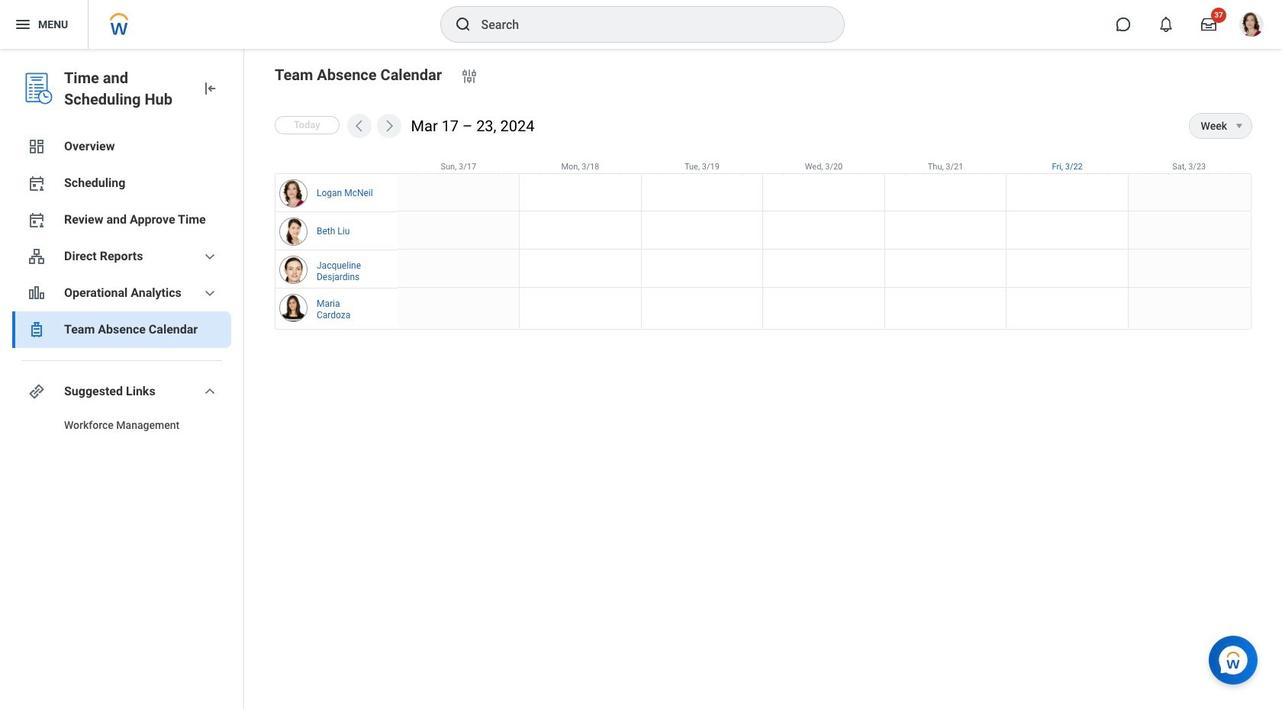 Task type: locate. For each thing, give the bounding box(es) containing it.
chevron right image
[[381, 118, 397, 134]]

dashboard image
[[27, 137, 46, 156]]

chevron down small image for view team image
[[201, 247, 219, 266]]

chevron left image
[[352, 118, 367, 134]]

1 chevron down small image from the top
[[201, 247, 219, 266]]

calendar user solid image
[[27, 174, 46, 192], [27, 211, 46, 229]]

calendar user solid image down dashboard "icon"
[[27, 174, 46, 192]]

0 vertical spatial calendar user solid image
[[27, 174, 46, 192]]

task timeoff image
[[27, 321, 46, 339]]

0 vertical spatial chevron down small image
[[201, 247, 219, 266]]

caret down image
[[1231, 120, 1249, 132]]

1 vertical spatial chevron down small image
[[201, 382, 219, 401]]

inbox large image
[[1202, 17, 1217, 32]]

chevron down small image
[[201, 284, 219, 302]]

justify image
[[14, 15, 32, 34]]

chart image
[[27, 284, 46, 302]]

chevron down small image for link icon
[[201, 382, 219, 401]]

2 chevron down small image from the top
[[201, 382, 219, 401]]

chevron down small image
[[201, 247, 219, 266], [201, 382, 219, 401]]

calendar user solid image up view team image
[[27, 211, 46, 229]]

1 vertical spatial calendar user solid image
[[27, 211, 46, 229]]



Task type: vqa. For each thing, say whether or not it's contained in the screenshot.
the top $74
no



Task type: describe. For each thing, give the bounding box(es) containing it.
transformation import image
[[201, 79, 219, 98]]

time and scheduling hub element
[[64, 67, 189, 110]]

navigation pane region
[[0, 49, 244, 709]]

1 calendar user solid image from the top
[[27, 174, 46, 192]]

Search Workday  search field
[[481, 8, 813, 41]]

notifications large image
[[1159, 17, 1174, 32]]

2 calendar user solid image from the top
[[27, 211, 46, 229]]

search image
[[454, 15, 472, 34]]

link image
[[27, 382, 46, 401]]

change selection image
[[460, 67, 479, 85]]

view team image
[[27, 247, 46, 266]]

profile logan mcneil image
[[1240, 12, 1264, 40]]



